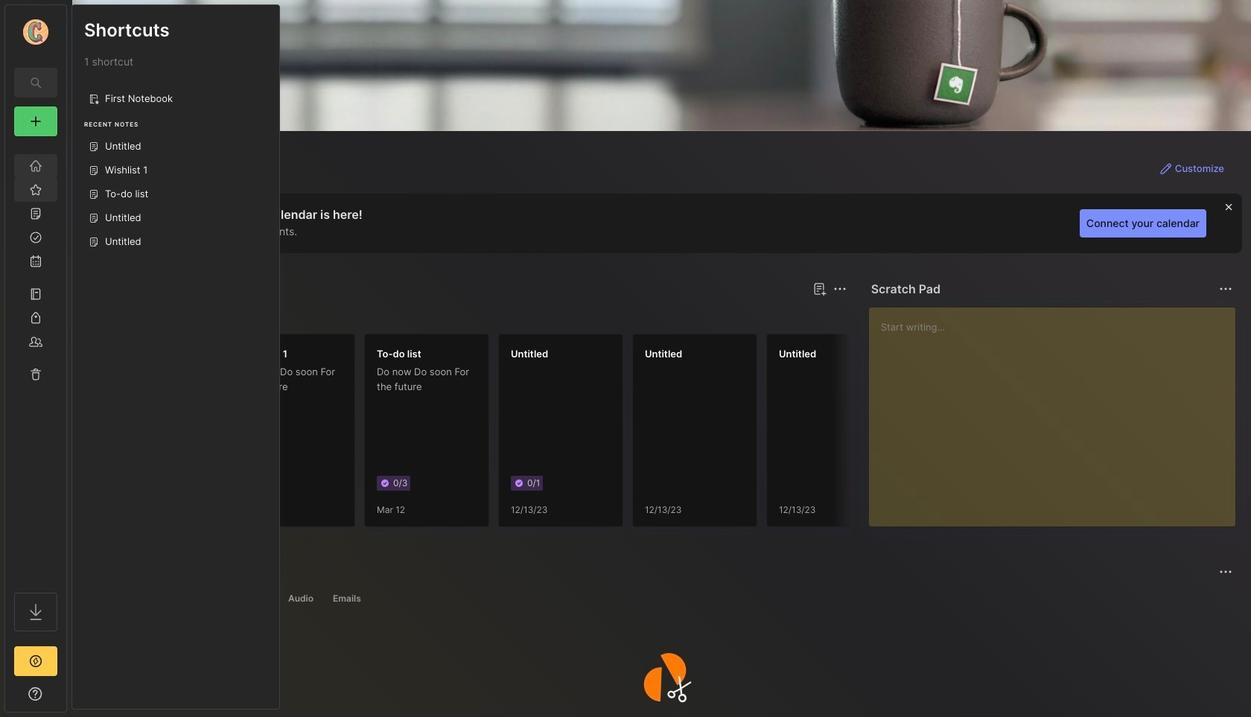 Task type: vqa. For each thing, say whether or not it's contained in the screenshot.
group
no



Task type: describe. For each thing, give the bounding box(es) containing it.
main element
[[0, 0, 72, 718]]

WHAT'S NEW field
[[5, 682, 66, 706]]

tree inside 'main' element
[[5, 145, 66, 580]]

edit search image
[[27, 74, 45, 92]]



Task type: locate. For each thing, give the bounding box(es) containing it.
row group
[[96, 334, 1169, 536]]

upgrade image
[[27, 653, 45, 671]]

Account field
[[5, 17, 66, 47]]

home image
[[28, 159, 43, 174]]

Start writing… text field
[[881, 308, 1235, 515]]

account image
[[23, 19, 48, 45]]

tab
[[149, 307, 209, 325], [99, 590, 156, 608], [213, 590, 276, 608], [282, 590, 320, 608], [326, 590, 368, 608]]

tab list
[[99, 590, 1231, 608]]

tree
[[5, 145, 66, 580]]

click to expand image
[[65, 690, 76, 708]]



